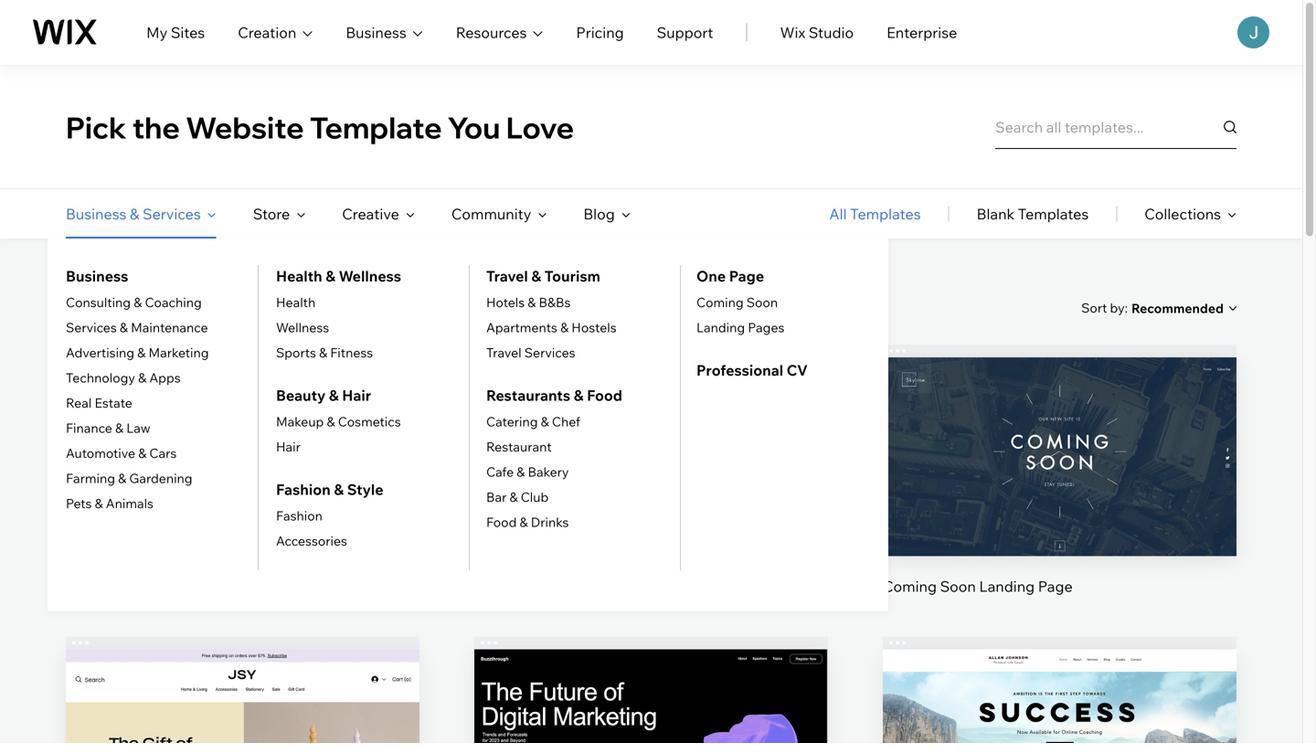 Task type: vqa. For each thing, say whether or not it's contained in the screenshot.
or on the left bottom of page
no



Task type: describe. For each thing, give the bounding box(es) containing it.
chef
[[552, 414, 581, 430]]

sort by:
[[1082, 300, 1128, 316]]

generic categories element
[[830, 189, 1237, 239]]

& up services & maintenance link
[[134, 294, 142, 310]]

edit for all website templates - gift shop image
[[229, 713, 257, 731]]

0 horizontal spatial website
[[94, 297, 165, 320]]

travel & tourism link
[[487, 265, 601, 287]]

support
[[657, 23, 714, 42]]

business for business & services
[[66, 205, 127, 223]]

sort
[[1082, 300, 1108, 316]]

all website templates
[[66, 297, 260, 320]]

services & maintenance link
[[66, 320, 208, 336]]

all templates
[[830, 205, 921, 223]]

1 vertical spatial food
[[487, 514, 517, 530]]

travel & tourism hotels & b&bs apartments & hostels travel services
[[487, 267, 617, 361]]

support link
[[657, 21, 714, 43]]

hotels & b&bs link
[[487, 294, 571, 310]]

edit button for all website templates - marketing webinar image
[[608, 700, 695, 743]]

edit button for all website templates - gift shop image
[[199, 700, 286, 743]]

& down b&bs
[[561, 320, 569, 336]]

all website templates - coffee shop image
[[475, 358, 829, 557]]

& right cafe
[[517, 464, 525, 480]]

all website templates - coaching professional image
[[883, 650, 1237, 743]]

food & drinks link
[[487, 514, 569, 530]]

blank templates
[[977, 205, 1089, 223]]

restaurant link
[[487, 439, 552, 455]]

landing inside one page coming soon landing pages
[[697, 320, 745, 336]]

page inside group
[[1039, 578, 1073, 596]]

technology
[[66, 370, 135, 386]]

1 health from the top
[[276, 267, 322, 285]]

store
[[253, 205, 290, 223]]

real estate link
[[66, 395, 132, 411]]

by:
[[1111, 300, 1128, 316]]

restaurants & food link
[[487, 385, 623, 406]]

wix studio
[[780, 23, 854, 42]]

estate
[[95, 395, 132, 411]]

business & services
[[66, 205, 201, 223]]

my
[[146, 23, 168, 42]]

beauty
[[276, 386, 326, 405]]

enterprise link
[[887, 21, 958, 43]]

cosmetics
[[338, 414, 401, 430]]

accessories
[[276, 533, 347, 549]]

restaurant
[[487, 439, 552, 455]]

pets & animals link
[[66, 496, 154, 512]]

creation button
[[238, 21, 313, 43]]

the
[[132, 109, 180, 146]]

0 vertical spatial food
[[587, 386, 623, 405]]

advertising & marketing link
[[66, 345, 209, 361]]

accessories link
[[276, 533, 347, 549]]

fashion link
[[276, 508, 323, 524]]

& up hotels & b&bs link
[[532, 267, 542, 285]]

2 travel from the top
[[487, 345, 522, 361]]

templates for blank templates
[[1018, 205, 1089, 223]]

apartments & hostels link
[[487, 320, 617, 336]]

enterprise
[[887, 23, 958, 42]]

pets
[[66, 496, 92, 512]]

cars
[[149, 445, 177, 461]]

0 horizontal spatial templates
[[169, 297, 260, 320]]

studio
[[809, 23, 854, 42]]

blog
[[584, 205, 615, 223]]

edit inside coming soon landing page group
[[1047, 421, 1074, 439]]

sports
[[276, 345, 316, 361]]

soon inside group
[[941, 578, 977, 596]]

& right bar
[[510, 489, 518, 505]]

1 horizontal spatial hair
[[342, 386, 371, 405]]

categories by subject element
[[48, 189, 889, 612]]

automotive & cars link
[[66, 445, 177, 461]]

pick
[[66, 109, 127, 146]]

creative
[[342, 205, 400, 223]]

1 horizontal spatial services
[[143, 205, 201, 223]]

profile image image
[[1238, 16, 1270, 48]]

& left cars
[[138, 445, 147, 461]]

cafe
[[487, 464, 514, 480]]

1 travel from the top
[[487, 267, 528, 285]]

services inside business consulting & coaching services & maintenance advertising & marketing technology & apps real estate finance & law automotive & cars farming & gardening pets & animals
[[66, 320, 117, 336]]

hostels
[[572, 320, 617, 336]]

makeup & cosmetics link
[[276, 414, 401, 430]]

creation
[[238, 23, 297, 42]]

& down consulting & coaching link on the top of the page
[[120, 320, 128, 336]]

services inside travel & tourism hotels & b&bs apartments & hostels travel services
[[525, 345, 576, 361]]

beauty & hair makeup & cosmetics hair
[[276, 386, 401, 455]]

2 all website templates - coming soon landing page image from the left
[[883, 358, 1237, 557]]

recommended
[[1132, 300, 1224, 316]]

marketing
[[149, 345, 209, 361]]

templates for all templates
[[851, 205, 921, 223]]

love
[[506, 109, 574, 146]]

0 horizontal spatial hair
[[276, 439, 301, 455]]

& inside fashion & style fashion accessories
[[334, 481, 344, 499]]

gardening
[[129, 470, 193, 487]]

& up consulting & coaching link on the top of the page
[[130, 205, 139, 223]]

all for all templates
[[830, 205, 847, 223]]

template
[[310, 109, 442, 146]]

& left b&bs
[[528, 294, 536, 310]]

catering & chef link
[[487, 414, 581, 430]]

edit button for all website templates - coaching professional image
[[1017, 700, 1104, 743]]

hair link
[[276, 439, 301, 455]]

all templates link
[[830, 189, 921, 239]]

& right 'sports'
[[319, 345, 328, 361]]

restaurants & food catering & chef restaurant cafe & bakery bar & club food & drinks
[[487, 386, 623, 530]]

finance & law link
[[66, 420, 151, 436]]

pricing link
[[576, 21, 624, 43]]

resources
[[456, 23, 527, 42]]

health & wellness link
[[276, 265, 401, 287]]

view button
[[1017, 470, 1104, 514]]

wellness link
[[276, 320, 329, 336]]

collections
[[1145, 205, 1222, 223]]

hotels
[[487, 294, 525, 310]]

edit for all website templates - marketing webinar image
[[638, 713, 665, 731]]



Task type: locate. For each thing, give the bounding box(es) containing it.
resources button
[[456, 21, 544, 43]]

style
[[347, 481, 384, 499]]

& left chef
[[541, 414, 549, 430]]

health
[[276, 267, 322, 285], [276, 294, 316, 310]]

pricing
[[576, 23, 624, 42]]

health link
[[276, 294, 316, 310]]

maintenance
[[131, 320, 208, 336]]

0 vertical spatial page
[[730, 267, 765, 285]]

0 horizontal spatial all
[[66, 297, 90, 320]]

& left apps
[[138, 370, 146, 386]]

pick the website template you love
[[66, 109, 574, 146]]

1 horizontal spatial soon
[[941, 578, 977, 596]]

0 horizontal spatial all website templates - coming soon landing page image
[[66, 358, 420, 557]]

1 vertical spatial fashion
[[276, 508, 323, 524]]

travel up hotels
[[487, 267, 528, 285]]

1 horizontal spatial all website templates - coming soon landing page image
[[883, 358, 1237, 557]]

landing
[[697, 320, 745, 336], [980, 578, 1035, 596]]

food down bar
[[487, 514, 517, 530]]

travel down 'apartments'
[[487, 345, 522, 361]]

0 vertical spatial coming
[[697, 294, 744, 310]]

fitness
[[330, 345, 373, 361]]

services down the
[[143, 205, 201, 223]]

edit button inside coming soon landing page group
[[1017, 408, 1104, 452]]

0 horizontal spatial soon
[[747, 294, 778, 310]]

landing inside group
[[980, 578, 1035, 596]]

0 horizontal spatial wellness
[[276, 320, 329, 336]]

farming
[[66, 470, 115, 487]]

automotive
[[66, 445, 135, 461]]

1 horizontal spatial food
[[587, 386, 623, 405]]

1 vertical spatial health
[[276, 294, 316, 310]]

0 vertical spatial soon
[[747, 294, 778, 310]]

professional cv
[[697, 361, 808, 380]]

0 horizontal spatial page
[[730, 267, 765, 285]]

& left law on the bottom of page
[[115, 420, 124, 436]]

0 vertical spatial business
[[346, 23, 407, 42]]

1 vertical spatial website
[[94, 297, 165, 320]]

one page coming soon landing pages
[[697, 267, 785, 336]]

services
[[143, 205, 201, 223], [66, 320, 117, 336], [525, 345, 576, 361]]

0 horizontal spatial coming
[[697, 294, 744, 310]]

1 horizontal spatial wellness
[[339, 267, 401, 285]]

catering
[[487, 414, 538, 430]]

& down the beauty & hair link
[[327, 414, 335, 430]]

& up chef
[[574, 386, 584, 405]]

1 fashion from the top
[[276, 481, 331, 499]]

& up wellness link
[[326, 267, 336, 285]]

1 vertical spatial wellness
[[276, 320, 329, 336]]

coming
[[697, 294, 744, 310], [883, 578, 937, 596]]

finance
[[66, 420, 112, 436]]

all
[[830, 205, 847, 223], [66, 297, 90, 320]]

& left style
[[334, 481, 344, 499]]

0 horizontal spatial landing
[[697, 320, 745, 336]]

templates inside all templates "link"
[[851, 205, 921, 223]]

page
[[730, 267, 765, 285], [1039, 578, 1073, 596]]

1 horizontal spatial all
[[830, 205, 847, 223]]

law
[[126, 420, 151, 436]]

hair down 'makeup'
[[276, 439, 301, 455]]

professional cv link
[[697, 359, 808, 381]]

cafe & bakery link
[[487, 464, 569, 480]]

farming & gardening link
[[66, 470, 193, 487]]

all for all website templates
[[66, 297, 90, 320]]

real
[[66, 395, 92, 411]]

health up wellness link
[[276, 294, 316, 310]]

1 horizontal spatial landing
[[980, 578, 1035, 596]]

2 horizontal spatial services
[[525, 345, 576, 361]]

drinks
[[531, 514, 569, 530]]

health up health link
[[276, 267, 322, 285]]

landing pages link
[[697, 320, 785, 336]]

1 vertical spatial all
[[66, 297, 90, 320]]

templates inside the blank templates link
[[1018, 205, 1089, 223]]

cv
[[787, 361, 808, 380]]

fashion & style link
[[276, 479, 384, 501]]

categories. use the left and right arrow keys to navigate the menu element
[[0, 189, 1303, 612]]

business inside business consulting & coaching services & maintenance advertising & marketing technology & apps real estate finance & law automotive & cars farming & gardening pets & animals
[[66, 267, 128, 285]]

services down apartments & hostels link
[[525, 345, 576, 361]]

fashion
[[276, 481, 331, 499], [276, 508, 323, 524]]

1 horizontal spatial page
[[1039, 578, 1073, 596]]

fashion up accessories
[[276, 508, 323, 524]]

0 vertical spatial health
[[276, 267, 322, 285]]

2 health from the top
[[276, 294, 316, 310]]

consulting & coaching link
[[66, 294, 202, 310]]

animals
[[106, 496, 154, 512]]

templates
[[851, 205, 921, 223], [1018, 205, 1089, 223], [169, 297, 260, 320]]

& down automotive & cars link
[[118, 470, 126, 487]]

edit for all website templates - coaching professional image
[[1047, 713, 1074, 731]]

wix studio link
[[780, 21, 854, 43]]

services down consulting
[[66, 320, 117, 336]]

sites
[[171, 23, 205, 42]]

0 vertical spatial travel
[[487, 267, 528, 285]]

fashion & style fashion accessories
[[276, 481, 384, 549]]

community
[[452, 205, 532, 223]]

all website templates - gift shop image
[[66, 650, 420, 743]]

0 vertical spatial website
[[186, 109, 304, 146]]

edit button
[[1017, 408, 1104, 452], [199, 700, 286, 743], [608, 700, 695, 743], [1017, 700, 1104, 743]]

beauty & hair link
[[276, 385, 371, 406]]

2 vertical spatial business
[[66, 267, 128, 285]]

wellness up 'sports'
[[276, 320, 329, 336]]

2 vertical spatial services
[[525, 345, 576, 361]]

business for business dropdown button
[[346, 23, 407, 42]]

1 horizontal spatial coming
[[883, 578, 937, 596]]

page inside one page coming soon landing pages
[[730, 267, 765, 285]]

one page link
[[697, 265, 765, 287]]

Search search field
[[996, 105, 1237, 149]]

1 vertical spatial soon
[[941, 578, 977, 596]]

0 vertical spatial hair
[[342, 386, 371, 405]]

1 vertical spatial travel
[[487, 345, 522, 361]]

business inside dropdown button
[[346, 23, 407, 42]]

0 vertical spatial fashion
[[276, 481, 331, 499]]

b&bs
[[539, 294, 571, 310]]

None search field
[[996, 105, 1237, 149]]

tourism
[[545, 267, 601, 285]]

1 vertical spatial coming
[[883, 578, 937, 596]]

hair up cosmetics
[[342, 386, 371, 405]]

2 horizontal spatial templates
[[1018, 205, 1089, 223]]

technology & apps link
[[66, 370, 181, 386]]

food down hostels
[[587, 386, 623, 405]]

business consulting & coaching services & maintenance advertising & marketing technology & apps real estate finance & law automotive & cars farming & gardening pets & animals
[[66, 267, 209, 512]]

all website templates - coming soon landing page image
[[66, 358, 420, 557], [883, 358, 1237, 557]]

one
[[697, 267, 726, 285]]

0 horizontal spatial food
[[487, 514, 517, 530]]

makeup
[[276, 414, 324, 430]]

wellness
[[339, 267, 401, 285], [276, 320, 329, 336]]

all website templates - marketing webinar image
[[475, 650, 829, 743]]

bar
[[487, 489, 507, 505]]

website
[[186, 109, 304, 146], [94, 297, 165, 320]]

1 vertical spatial hair
[[276, 439, 301, 455]]

you
[[448, 109, 501, 146]]

wellness down creative
[[339, 267, 401, 285]]

0 vertical spatial landing
[[697, 320, 745, 336]]

0 horizontal spatial services
[[66, 320, 117, 336]]

blank templates link
[[977, 189, 1089, 239]]

1 horizontal spatial templates
[[851, 205, 921, 223]]

& down bar & club link
[[520, 514, 528, 530]]

apps
[[149, 370, 181, 386]]

1 all website templates - coming soon landing page image from the left
[[66, 358, 420, 557]]

bakery
[[528, 464, 569, 480]]

travel
[[487, 267, 528, 285], [487, 345, 522, 361]]

&
[[130, 205, 139, 223], [326, 267, 336, 285], [532, 267, 542, 285], [134, 294, 142, 310], [528, 294, 536, 310], [120, 320, 128, 336], [561, 320, 569, 336], [137, 345, 146, 361], [319, 345, 328, 361], [138, 370, 146, 386], [329, 386, 339, 405], [574, 386, 584, 405], [327, 414, 335, 430], [541, 414, 549, 430], [115, 420, 124, 436], [138, 445, 147, 461], [517, 464, 525, 480], [118, 470, 126, 487], [334, 481, 344, 499], [510, 489, 518, 505], [95, 496, 103, 512], [520, 514, 528, 530]]

& down services & maintenance link
[[137, 345, 146, 361]]

& right pets
[[95, 496, 103, 512]]

& up makeup & cosmetics link
[[329, 386, 339, 405]]

sports & fitness link
[[276, 345, 373, 361]]

all inside "link"
[[830, 205, 847, 223]]

business button
[[346, 21, 423, 43]]

professional
[[697, 361, 784, 380]]

1 vertical spatial services
[[66, 320, 117, 336]]

1 vertical spatial landing
[[980, 578, 1035, 596]]

health & wellness health wellness sports & fitness
[[276, 267, 401, 361]]

coming soon link
[[697, 294, 778, 310]]

food
[[587, 386, 623, 405], [487, 514, 517, 530]]

view
[[1043, 483, 1077, 501]]

0 vertical spatial services
[[143, 205, 201, 223]]

1 horizontal spatial website
[[186, 109, 304, 146]]

advertising
[[66, 345, 134, 361]]

business link
[[66, 265, 128, 287]]

1 vertical spatial business
[[66, 205, 127, 223]]

soon inside one page coming soon landing pages
[[747, 294, 778, 310]]

apartments
[[487, 320, 558, 336]]

coming soon landing page group
[[883, 345, 1237, 597]]

coming inside group
[[883, 578, 937, 596]]

2 fashion from the top
[[276, 508, 323, 524]]

restaurants
[[487, 386, 571, 405]]

edit
[[1047, 421, 1074, 439], [229, 713, 257, 731], [638, 713, 665, 731], [1047, 713, 1074, 731]]

0 vertical spatial wellness
[[339, 267, 401, 285]]

my sites
[[146, 23, 205, 42]]

0 vertical spatial all
[[830, 205, 847, 223]]

pages
[[748, 320, 785, 336]]

consulting
[[66, 294, 131, 310]]

1 vertical spatial page
[[1039, 578, 1073, 596]]

coaching
[[145, 294, 202, 310]]

fashion up the fashion link
[[276, 481, 331, 499]]

coming inside one page coming soon landing pages
[[697, 294, 744, 310]]



